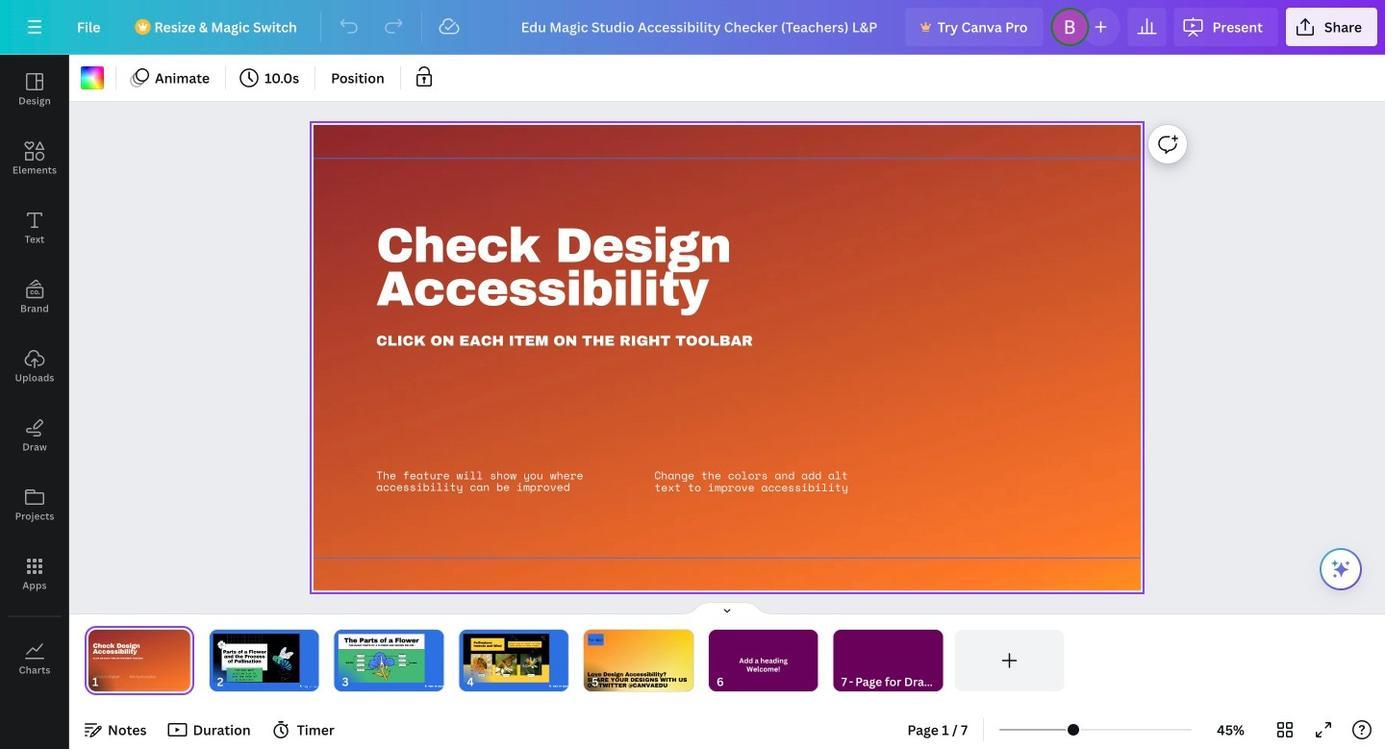 Task type: vqa. For each thing, say whether or not it's contained in the screenshot.
the Zoom button
yes



Task type: locate. For each thing, give the bounding box(es) containing it.
Page title text field
[[107, 672, 114, 692]]

no colour image
[[81, 66, 104, 89]]

hide pages image
[[681, 601, 773, 617]]

side panel tab list
[[0, 55, 69, 694]]



Task type: describe. For each thing, give the bounding box(es) containing it.
page 1 image
[[85, 630, 194, 692]]

Zoom button
[[1200, 715, 1262, 746]]

main menu bar
[[0, 0, 1385, 55]]

Design title text field
[[506, 8, 898, 46]]

canva assistant image
[[1329, 558, 1353, 581]]



